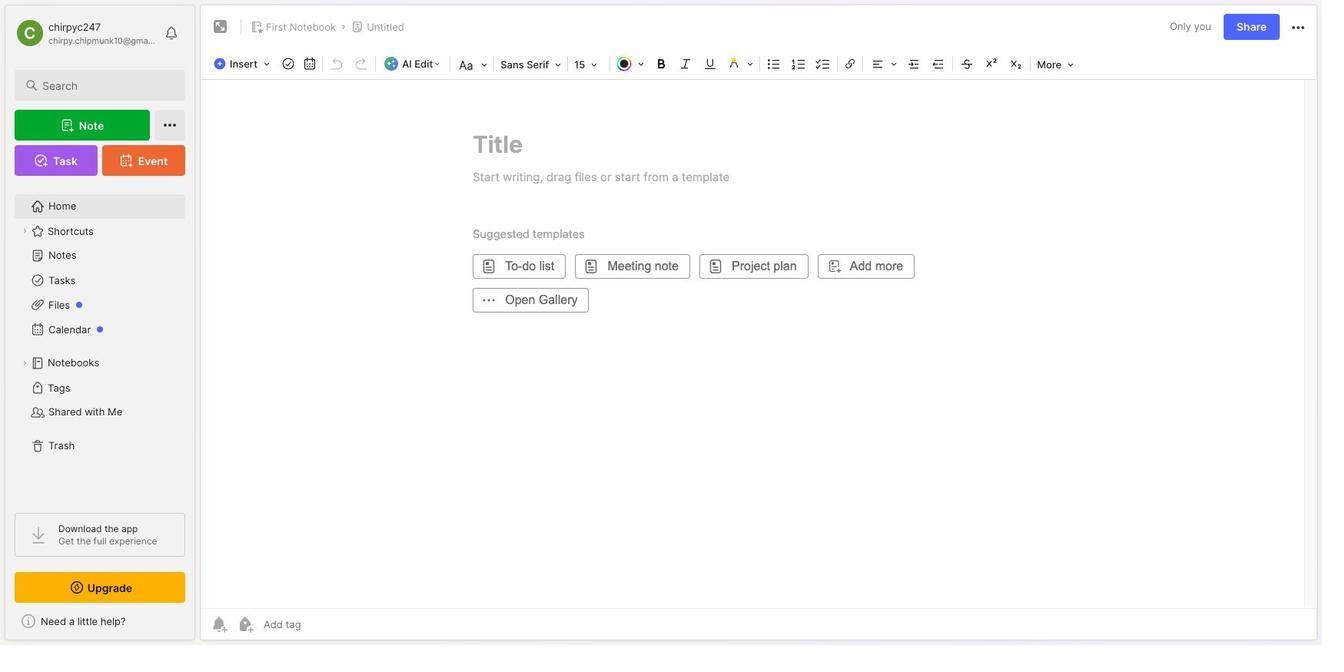 Task type: locate. For each thing, give the bounding box(es) containing it.
calendar event image
[[301, 53, 319, 75]]

Alignment field
[[865, 53, 902, 75]]

add a reminder image
[[210, 616, 228, 634]]

superscript image
[[981, 53, 1003, 75]]

more actions image
[[1289, 18, 1308, 37]]

Font family field
[[496, 54, 566, 75]]

subscript image
[[1006, 53, 1027, 75]]

Highlight field
[[723, 53, 758, 75]]

numbered list image
[[788, 53, 810, 75]]

More field
[[1033, 54, 1079, 75]]

More actions field
[[1289, 17, 1308, 37]]

Add tag field
[[262, 618, 378, 632]]

Note Editor text field
[[201, 79, 1317, 609]]

Account field
[[15, 18, 157, 48]]

underline image
[[700, 53, 721, 75]]

indent image
[[904, 53, 925, 75]]

none search field inside the main element
[[42, 76, 171, 95]]

Insert field
[[210, 53, 278, 75]]

None search field
[[42, 76, 171, 95]]

bulleted list image
[[764, 53, 785, 75]]



Task type: vqa. For each thing, say whether or not it's contained in the screenshot.
Font color field
yes



Task type: describe. For each thing, give the bounding box(es) containing it.
NEED A LITTLE HELP? field
[[5, 610, 195, 634]]

outdent image
[[928, 53, 950, 75]]

checklist image
[[813, 53, 834, 75]]

main element
[[0, 0, 200, 646]]

Search text field
[[42, 78, 171, 93]]

click to collapse image
[[189, 615, 200, 634]]

task image
[[279, 53, 298, 75]]

expand notebooks image
[[20, 359, 29, 368]]

insert link image
[[841, 53, 860, 75]]

add tag image
[[236, 616, 255, 634]]

Font color field
[[612, 53, 649, 75]]

italic image
[[675, 53, 697, 75]]

bold image
[[651, 53, 672, 75]]

Font size field
[[570, 54, 608, 75]]

Heading level field
[[452, 54, 492, 75]]

note window element
[[200, 5, 1318, 645]]

strikethrough image
[[957, 53, 978, 75]]

expand note image
[[211, 18, 230, 36]]



